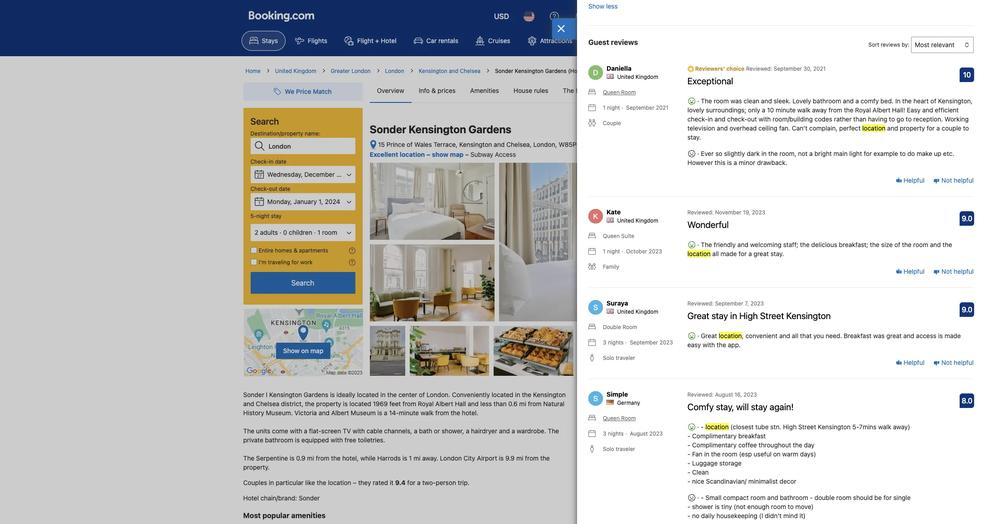 Task type: describe. For each thing, give the bounding box(es) containing it.
the inside the room was clean and sleek. lovely bathroom and a comfy bed. in the heart of kensington, lovely surroundings; only a 10 minute walk away from the royal albert hall! easy and efficient check-in and check-out with room/building codes rather than having to go to reception. working television and overhead ceiling fan. can't complain, perfect
[[701, 97, 712, 105]]

with right tv
[[353, 427, 365, 435]]

breakfast
[[844, 332, 872, 340]]

friendly
[[714, 241, 736, 249]]

hotel.
[[462, 409, 478, 417]]

· up lovely
[[696, 97, 701, 105]]

easy
[[907, 106, 921, 114]]

london,
[[533, 141, 557, 148]]

november
[[715, 209, 742, 216]]

show less button
[[588, 0, 618, 15]]

out inside search section
[[269, 185, 277, 192]]

than inside sonder l kensington gardens is ideally located in the center of london. conveniently located in the kensington and chelsea district, the property is located 1969 feet from royal albert hall and less than 0.6 mi from natural history museum. victoria and albert museum is a 14-minute walk from the hotel. the units come with a flat-screen tv with cable channels, a bath or shower, a hairdryer and a wardrobe. the private bathroom is equipped with free toiletries. the serpentine is 0.9 mi from the hotel, while harrods is 1 mi away. london city airport is 9.9 mi from the property.
[[494, 400, 507, 408]]

stay inside search section
[[271, 213, 282, 219]]

made inside , convenient and all that you need. breakfast was great and access is made easy with the app.
[[945, 332, 961, 340]]

nights for great
[[608, 339, 624, 346]]

wonderful
[[688, 220, 729, 230]]

reviewed: right choice
[[746, 65, 772, 72]]

· the friendly and welcoming staff; the delicious breakfast; the size of the room and the location all made for a great stay.
[[688, 241, 952, 258]]

united left the states
[[663, 254, 680, 261]]

is inside - small compact room and bathroom - double room should be for single - shower is tiny (not enough room to move) - no daily housekeeping (i didn't mind it)
[[715, 503, 720, 511]]

for inside · the friendly and welcoming staff; the delicious breakfast; the size of the room and the location all made for a great stay.
[[739, 250, 747, 258]]

2 vertical spatial albert
[[331, 409, 349, 417]]

royal for of
[[418, 400, 434, 408]]

history
[[243, 409, 264, 417]]

great stay in high street kensington
[[688, 311, 831, 321]]

1 horizontal spatial very
[[680, 222, 692, 229]]

monday,
[[267, 198, 292, 205]]

solo traveler for comfy
[[603, 446, 635, 453]]

scored 9.0 element for great stay in high street kensington
[[960, 303, 974, 317]]

september down guest reviews (634) link
[[626, 104, 654, 111]]

in up 0.6
[[515, 391, 520, 399]]

to up staff
[[660, 208, 665, 215]]

the inside , convenient and all that you need. breakfast was great and access is made easy with the app.
[[717, 341, 726, 349]]

comfy stay, will stay again!
[[688, 402, 794, 412]]

stay. inside and property for a couple to stay.
[[688, 133, 701, 141]]

previous image
[[621, 216, 627, 222]]

ideally
[[337, 391, 355, 399]]

united down the kate
[[617, 217, 634, 224]]

shopping,
[[631, 215, 659, 222]]

car rentals
[[426, 37, 458, 44]]

the right wardrobe.
[[548, 427, 559, 435]]

serpentine
[[256, 454, 288, 462]]

queen for daniella
[[603, 89, 620, 96]]

accessible.
[[663, 229, 694, 236]]

· down comfy
[[696, 423, 701, 431]]

september left 30, at the top right of the page
[[774, 65, 802, 72]]

scored 10 element
[[960, 68, 974, 82]]

· inside · the friendly and welcoming staff; the delicious breakfast; the size of the room and the location all made for a great stay.
[[697, 241, 699, 249]]

united kingdom for suraya
[[617, 308, 658, 315]]

bathroom inside the room was clean and sleek. lovely bathroom and a comfy bed. in the heart of kensington, lovely surroundings; only a 10 minute walk away from the royal albert hall! easy and efficient check-in and check-out with room/building codes rather than having to go to reception. working television and overhead ceiling fan. can't complain, perfect
[[813, 97, 841, 105]]

rather
[[834, 115, 852, 123]]

cruises
[[488, 37, 510, 44]]

room for simple
[[621, 415, 636, 422]]

list of reviews region
[[583, 53, 979, 524]]

1 not from the top
[[942, 176, 952, 184]]

reviewed: september 7, 2023
[[688, 300, 764, 307]]

in down reviewed: september 7, 2023
[[730, 311, 737, 321]]

a left 14-
[[384, 409, 387, 417]]

united down daniella
[[617, 74, 634, 80]]

1 vertical spatial 2021
[[656, 104, 669, 111]]

kensington up terrace,
[[409, 123, 466, 136]]

walk inside sonder l kensington gardens is ideally located in the center of london. conveniently located in the kensington and chelsea district, the property is located 1969 feet from royal albert hall and less than 0.6 mi from natural history museum. victoria and albert museum is a 14-minute walk from the hotel. the units come with a flat-screen tv with cable channels, a bath or shower, a hairdryer and a wardrobe. the private bathroom is equipped with free toiletries. the serpentine is 0.9 mi from the hotel, while harrods is 1 mi away. london city airport is 9.9 mi from the property.
[[421, 409, 434, 417]]

reviews for sort reviews by:
[[881, 41, 900, 48]]

kingdom for kate
[[636, 217, 658, 224]]

decor
[[780, 478, 796, 485]]

l
[[266, 391, 268, 399]]

kensington and chelsea
[[419, 68, 481, 74]]

albert for bed.
[[873, 106, 890, 114]]

0 horizontal spatial –
[[353, 479, 357, 487]]

- small compact room and bathroom - double room should be for single - shower is tiny (not enough room to move) - no daily housekeeping (i didn't mind it)
[[688, 494, 911, 520]]

night for daniella
[[607, 104, 620, 111]]

room left should
[[836, 494, 851, 502]]

0 horizontal spatial 9.4
[[395, 479, 406, 487]]

kensington up that
[[786, 311, 831, 321]]

while
[[360, 454, 376, 462]]

perfect
[[839, 124, 861, 132]]

gardens for sonder kensington gardens (hotel), london (uk) deals
[[545, 68, 567, 74]]

car
[[426, 37, 437, 44]]

daily
[[701, 512, 715, 520]]

queen room for daniella
[[603, 89, 636, 96]]

helpful for wonderful
[[902, 267, 925, 275]]

to inside and property for a couple to stay.
[[963, 124, 969, 132]]

solo for great stay in high street kensington
[[603, 355, 614, 361]]

great for is
[[667, 208, 681, 215]]

to inside ever so slightly dark in the room, not a bright main light for example to do make up etc. however this is a minor drawback.
[[900, 150, 906, 157]]

hall!
[[892, 106, 905, 114]]

to inside - small compact room and bathroom - double room should be for single - shower is tiny (not enough room to move) - no daily housekeeping (i didn't mind it)
[[788, 503, 794, 511]]

10 inside scored 10 'element'
[[963, 71, 971, 79]]

toiletries.
[[358, 436, 385, 444]]

property.
[[243, 463, 270, 471]]

out inside the room was clean and sleek. lovely bathroom and a comfy bed. in the heart of kensington, lovely surroundings; only a 10 minute walk away from the royal albert hall! easy and efficient check-in and check-out with room/building codes rather than having to go to reception. working television and overhead ceiling fan. can't complain, perfect
[[747, 115, 757, 123]]

is left ideally
[[330, 391, 335, 399]]

exceptional
[[688, 76, 733, 86]]

the inside · the friendly and welcoming staff; the delicious breakfast; the size of the room and the location all made for a great stay.
[[701, 241, 712, 249]]

queen room link for daniella
[[588, 89, 636, 97]]

show less
[[588, 2, 618, 10]]

the left hotel
[[695, 229, 706, 236]]

is right staff
[[674, 222, 678, 229]]

of right the states
[[699, 254, 705, 261]]

on inside (closest tube stn. high street kensington 5-7mins walk away) - complimentary breakfast - complimentary coffee throughout the day - fan in the room (esp useful on warm days) - luggage storage - clean - nice scandinavian/ minimalist decor
[[773, 450, 781, 458]]

located up museum
[[350, 400, 371, 408]]

fan
[[692, 450, 703, 458]]

in up 1969
[[380, 391, 386, 399]]

a left wardrobe.
[[512, 427, 515, 435]]

30,
[[804, 65, 812, 72]]

not for great stay in high street kensington
[[942, 358, 952, 366]]

hotel inside flight + hotel link
[[381, 37, 397, 44]]

location inside "15 prince of wales terrace, kensington and chelsea, london, w85pq, united kingdom excellent location – show map – subway access"
[[400, 150, 425, 158]]

1 night · october 2023
[[603, 248, 662, 255]]

subway
[[471, 150, 493, 158]]

high for stn.
[[783, 423, 797, 431]]

rentals
[[438, 37, 458, 44]]

is left 9.9
[[499, 454, 504, 462]]

2 adults · 0 children · 1 room
[[255, 228, 337, 236]]

the left fine
[[563, 87, 574, 94]]

solo for comfy stay, will stay again!
[[603, 446, 614, 453]]

than inside the room was clean and sleek. lovely bathroom and a comfy bed. in the heart of kensington, lovely surroundings; only a 10 minute walk away from the royal albert hall! easy and efficient check-in and check-out with room/building codes rather than having to go to reception. working television and overhead ceiling fan. can't complain, perfect
[[853, 115, 866, 123]]

1 horizontal spatial –
[[426, 150, 430, 158]]

location down stay,
[[706, 423, 729, 431]]

is inside , convenient and all that you need. breakfast was great and access is made easy with the app.
[[938, 332, 943, 340]]

reviewers' choice
[[694, 65, 745, 72]]

children
[[289, 228, 312, 236]]

most
[[243, 511, 261, 519]]

united kingdom down flights link
[[275, 68, 316, 74]]

mi right 9.9
[[516, 454, 523, 462]]

is left fabulous
[[665, 200, 669, 208]]

united right home in the top left of the page
[[275, 68, 292, 74]]

single
[[893, 494, 911, 502]]

a inside · the friendly and welcoming staff; the delicious breakfast; the size of the room and the location all made for a great stay.
[[748, 250, 752, 258]]

less inside button
[[606, 2, 618, 10]]

with right come
[[290, 427, 302, 435]]

minute inside the room was clean and sleek. lovely bathroom and a comfy bed. in the heart of kensington, lovely surroundings; only a 10 minute walk away from the royal albert hall! easy and efficient check-in and check-out with room/building codes rather than having to go to reception. working television and overhead ceiling fan. can't complain, perfect
[[776, 106, 796, 114]]

scored 9.0 element for wonderful
[[960, 211, 974, 226]]

27,
[[336, 170, 345, 178]]

for inside and property for a couple to stay.
[[927, 124, 935, 132]]

sonder down like on the bottom left of the page
[[299, 494, 320, 502]]

location up app.
[[719, 332, 742, 340]]

or
[[434, 427, 440, 435]]

room up the didn't
[[771, 503, 786, 511]]

excellent
[[370, 150, 398, 158]]

9.0 for wonderful
[[962, 215, 973, 223]]

reviews for guest reviews
[[611, 38, 638, 46]]

from right 9.9
[[525, 454, 539, 462]]

kingdom for suraya
[[636, 308, 658, 315]]

mi right 0.6
[[519, 400, 526, 408]]

nights for comfy
[[608, 430, 624, 437]]

enough
[[747, 503, 769, 511]]

queen room for simple
[[603, 415, 636, 422]]

scored 9.4 element
[[718, 275, 733, 290]]

1 horizontal spatial property
[[631, 12, 660, 20]]

and inside "link"
[[449, 68, 458, 74]]

5- inside (closest tube stn. high street kensington 5-7mins walk away) - complimentary breakfast - complimentary coffee throughout the day - fan in the room (esp useful on warm days) - luggage storage - clean - nice scandinavian/ minimalist decor
[[852, 423, 859, 431]]

prince
[[387, 141, 405, 148]]

check-in date
[[250, 158, 286, 165]]

1 vertical spatial stay
[[712, 311, 728, 321]]

fabulous
[[676, 200, 699, 208]]

room up enough
[[751, 494, 766, 502]]

1 horizontal spatial august
[[715, 391, 733, 398]]

london.
[[427, 391, 450, 399]]

great for great location
[[701, 332, 717, 340]]

1 not helpful from the top
[[940, 176, 974, 184]]

night inside search section
[[256, 213, 269, 219]]

united kingdom for daniella
[[617, 74, 658, 80]]

complain,
[[809, 124, 838, 132]]

amenities link
[[463, 79, 506, 102]]

greater london link
[[331, 67, 371, 75]]

i'm
[[259, 259, 266, 266]]

sonder for sonder l kensington gardens is ideally located in the center of london. conveniently located in the kensington and chelsea district, the property is located 1969 feet from royal albert hall and less than 0.6 mi from natural history museum. victoria and albert museum is a 14-minute walk from the hotel. the units come with a flat-screen tv with cable channels, a bath or shower, a hairdryer and a wardrobe. the private bathroom is equipped with free toiletries. the serpentine is 0.9 mi from the hotel, while harrods is 1 mi away. london city airport is 9.9 mi from the property.
[[243, 391, 264, 399]]

located up 0.6
[[492, 391, 513, 399]]

a left two-
[[417, 479, 421, 487]]

property inside sonder l kensington gardens is ideally located in the center of london. conveniently located in the kensington and chelsea district, the property is located 1969 feet from royal albert hall and less than 0.6 mi from natural history museum. victoria and albert museum is a 14-minute walk from the hotel. the units come with a flat-screen tv with cable channels, a bath or shower, a hairdryer and a wardrobe. the private bathroom is equipped with free toiletries. the serpentine is 0.9 mi from the hotel, while harrods is 1 mi away. london city airport is 9.9 mi from the property.
[[316, 400, 341, 408]]

2 vertical spatial stay
[[751, 402, 768, 412]]

click to open map view image
[[370, 140, 377, 150]]

of inside "15 prince of wales terrace, kensington and chelsea, london, w85pq, united kingdom excellent location – show map – subway access"
[[407, 141, 413, 148]]

welcoming
[[750, 241, 782, 249]]

, convenient and all that you need. breakfast was great and access is made easy with the app.
[[688, 332, 961, 349]]

less inside sonder l kensington gardens is ideally located in the center of london. conveniently located in the kensington and chelsea district, the property is located 1969 feet from royal albert hall and less than 0.6 mi from natural history museum. victoria and albert museum is a 14-minute walk from the hotel. the units come with a flat-screen tv with cable channels, a bath or shower, a hairdryer and a wardrobe. the private bathroom is equipped with free toiletries. the serpentine is 0.9 mi from the hotel, while harrods is 1 mi away. london city airport is 9.9 mi from the property.
[[480, 400, 492, 408]]

date for check-out date
[[279, 185, 290, 192]]

2 horizontal spatial –
[[465, 150, 469, 158]]

for inside search section
[[292, 259, 299, 266]]

chelsea,
[[506, 141, 532, 148]]

list your property link
[[594, 5, 665, 27]]

date for check-in date
[[275, 158, 286, 165]]

the up shopping,
[[631, 200, 642, 208]]

not helpful button for wonderful
[[934, 267, 974, 276]]

2 check- from the left
[[727, 115, 747, 123]]

is left 0.9
[[290, 454, 294, 462]]

· right children
[[314, 228, 316, 236]]

0 horizontal spatial august
[[630, 430, 648, 437]]

show on map
[[283, 347, 323, 354]]

center
[[398, 391, 417, 399]]

kensington up district,
[[269, 391, 302, 399]]

traveler for great
[[616, 355, 635, 361]]

helpful for great stay in high street kensington
[[902, 358, 925, 366]]

close image
[[557, 25, 565, 32]]

rated
[[373, 479, 388, 487]]

1 helpful button from the top
[[896, 176, 925, 185]]

1 inside sonder l kensington gardens is ideally located in the center of london. conveniently located in the kensington and chelsea district, the property is located 1969 feet from royal albert hall and less than 0.6 mi from natural history museum. victoria and albert museum is a 14-minute walk from the hotel. the units come with a flat-screen tv with cable channels, a bath or shower, a hairdryer and a wardrobe. the private bathroom is equipped with free toiletries. the serpentine is 0.9 mi from the hotel, while harrods is 1 mi away. london city airport is 9.9 mi from the property.
[[409, 454, 412, 462]]

1 horizontal spatial &
[[432, 87, 436, 94]]

guest for guest reviews
[[588, 38, 609, 46]]

great location
[[701, 332, 742, 340]]

· left october
[[622, 248, 623, 255]]

a left "comfy"
[[856, 97, 859, 105]]

a inside and property for a couple to stay.
[[937, 124, 940, 132]]

room for daniella
[[621, 89, 636, 96]]

comfy
[[861, 97, 879, 105]]

entire
[[259, 247, 273, 254]]

room/building
[[773, 115, 813, 123]]

kingdom down flights link
[[294, 68, 316, 74]]

homes
[[275, 247, 292, 254]]

location inside · the friendly and welcoming staff; the delicious breakfast; the size of the room and the location all made for a great stay.
[[688, 250, 711, 258]]

is right hotel
[[723, 229, 727, 236]]

of inside · the friendly and welcoming staff; the delicious breakfast; the size of the room and the location all made for a great stay.
[[895, 241, 900, 249]]

stays
[[262, 37, 278, 44]]

room inside the room was clean and sleek. lovely bathroom and a comfy bed. in the heart of kensington, lovely surroundings; only a 10 minute walk away from the royal albert hall! easy and efficient check-in and check-out with room/building codes rather than having to go to reception. working television and overhead ceiling fan. can't complain, perfect
[[714, 97, 729, 105]]

0 horizontal spatial search
[[250, 116, 279, 126]]

with inside the room was clean and sleek. lovely bathroom and a comfy bed. in the heart of kensington, lovely surroundings; only a 10 minute walk away from the royal albert hall! easy and efficient check-in and check-out with room/building codes rather than having to go to reception. working television and overhead ceiling fan. can't complain, perfect
[[759, 115, 771, 123]]

reserve
[[711, 111, 735, 118]]

info & prices link
[[412, 79, 463, 102]]

· down germany
[[625, 430, 627, 437]]

a down "slightly"
[[734, 159, 737, 167]]

london left (uk)
[[589, 68, 608, 74]]

london right the greater
[[352, 68, 371, 74]]

room inside (closest tube stn. high street kensington 5-7mins walk away) - complimentary breakfast - complimentary coffee throughout the day - fan in the room (esp useful on warm days) - luggage storage - clean - nice scandinavian/ minimalist decor
[[722, 450, 737, 458]]

2 complimentary from the top
[[692, 441, 737, 449]]

& inside search section
[[294, 247, 298, 254]]

a right shower,
[[466, 427, 469, 435]]

to left many
[[672, 215, 678, 222]]

show for show less
[[588, 2, 605, 10]]

airport inside sonder l kensington gardens is ideally located in the center of london. conveniently located in the kensington and chelsea district, the property is located 1969 feet from royal albert hall and less than 0.6 mi from natural history museum. victoria and albert museum is a 14-minute walk from the hotel. the units come with a flat-screen tv with cable channels, a bath or shower, a hairdryer and a wardrobe. the private bathroom is equipped with free toiletries. the serpentine is 0.9 mi from the hotel, while harrods is 1 mi away. london city airport is 9.9 mi from the property.
[[477, 454, 497, 462]]

…
[[661, 236, 666, 243]]

· up "+45 photos"
[[696, 332, 701, 340]]

and inside and property for a couple to stay.
[[887, 124, 898, 132]]

wardrobe.
[[517, 427, 546, 435]]

with down "screen"
[[331, 436, 343, 444]]

is down 1969
[[377, 409, 382, 417]]

victoria
[[294, 409, 317, 417]]

clean inside the sonder is a fabulous location, easy walk to great restaurants and shopping, and to many tourist sites.  the staff is very professional and always accessible. the hotel is very clean …
[[645, 236, 659, 243]]

destination/property
[[250, 130, 303, 137]]

· down guest reviews (634) link
[[622, 104, 623, 111]]

bed.
[[881, 97, 894, 105]]

greater
[[331, 68, 350, 74]]

greater london
[[331, 68, 371, 74]]

is right harrods
[[403, 454, 407, 462]]

booking.com image
[[249, 11, 314, 22]]

was inside the room was clean and sleek. lovely bathroom and a comfy bed. in the heart of kensington, lovely surroundings; only a 10 minute walk away from the royal albert hall! easy and efficient check-in and check-out with room/building codes rather than having to go to reception. working television and overhead ceiling fan. can't complain, perfect
[[731, 97, 742, 105]]

0 vertical spatial 2021
[[813, 65, 826, 72]]

is left equipped
[[295, 436, 300, 444]]

can't
[[792, 124, 808, 132]]

1 not helpful button from the top
[[934, 176, 974, 185]]

easy inside the sonder is a fabulous location, easy walk to great restaurants and shopping, and to many tourist sites.  the staff is very professional and always accessible. the hotel is very clean …
[[631, 208, 644, 215]]

location left they
[[328, 479, 351, 487]]

check- for out
[[250, 185, 269, 192]]

london inside sonder l kensington gardens is ideally located in the center of london. conveniently located in the kensington and chelsea district, the property is located 1969 feet from royal albert hall and less than 0.6 mi from natural history museum. victoria and albert museum is a 14-minute walk from the hotel. the units come with a flat-screen tv with cable channels, a bath or shower, a hairdryer and a wardrobe. the private bathroom is equipped with free toiletries. the serpentine is 0.9 mi from the hotel, while harrods is 1 mi away. london city airport is 9.9 mi from the property.
[[440, 454, 462, 462]]

the room was clean and sleek. lovely bathroom and a comfy bed. in the heart of kensington, lovely surroundings; only a 10 minute walk away from the royal albert hall! easy and efficient check-in and check-out with room/building codes rather than having to go to reception. working television and overhead ceiling fan. can't complain, perfect
[[688, 97, 973, 132]]

ceiling
[[759, 124, 778, 132]]

chain/brand:
[[261, 494, 297, 502]]

september left the 7,
[[715, 300, 743, 307]]

queen room link for simple
[[588, 415, 636, 423]]

popular
[[263, 511, 290, 519]]

print
[[588, 87, 602, 94]]

w85pq,
[[559, 141, 583, 148]]

amenities
[[470, 87, 499, 94]]

not for wonderful
[[942, 267, 952, 275]]

+45
[[680, 346, 696, 355]]

flight
[[357, 37, 374, 44]]

high for in
[[739, 311, 758, 321]]

info
[[419, 87, 430, 94]]

made inside · the friendly and welcoming staff; the delicious breakfast; the size of the room and the location all made for a great stay.
[[721, 250, 737, 258]]

15
[[378, 141, 385, 148]]

car rentals link
[[406, 31, 466, 51]]

destination/property name:
[[250, 130, 320, 137]]

in inside ever so slightly dark in the room, not a bright main light for example to do make up etc. however this is a minor drawback.
[[762, 150, 767, 157]]

for left two-
[[407, 479, 415, 487]]

kingdom inside "15 prince of wales terrace, kensington and chelsea, london, w85pq, united kingdom excellent location – show map – subway access"
[[606, 141, 632, 148]]

check- for in
[[250, 158, 269, 165]]

the up private
[[243, 427, 254, 435]]

to left go
[[889, 115, 895, 123]]

was inside , convenient and all that you need. breakfast was great and access is made easy with the app.
[[873, 332, 885, 340]]



Task type: locate. For each thing, give the bounding box(es) containing it.
albert inside the room was clean and sleek. lovely bathroom and a comfy bed. in the heart of kensington, lovely surroundings; only a 10 minute walk away from the royal albert hall! easy and efficient check-in and check-out with room/building codes rather than having to go to reception. working television and overhead ceiling fan. can't complain, perfect
[[873, 106, 890, 114]]

attractions
[[540, 37, 572, 44]]

· up united states of america
[[697, 241, 699, 249]]

very down restaurants
[[680, 222, 692, 229]]

example
[[874, 150, 898, 157]]

3 helpful button from the top
[[896, 358, 925, 367]]

kensington inside "15 prince of wales terrace, kensington and chelsea, london, w85pq, united kingdom excellent location – show map – subway access"
[[459, 141, 492, 148]]

a left flat-
[[304, 427, 307, 435]]

0 vertical spatial 10
[[963, 71, 971, 79]]

1 vertical spatial easy
[[688, 341, 701, 349]]

0 horizontal spatial bathroom
[[265, 436, 293, 444]]

room inside button
[[322, 228, 337, 236]]

fine
[[576, 87, 587, 94]]

1 for 1
[[258, 200, 260, 205]]

for inside ever so slightly dark in the room, not a bright main light for example to do make up etc. however this is a minor drawback.
[[864, 150, 872, 157]]

1 horizontal spatial search
[[291, 279, 314, 287]]

cable
[[367, 427, 382, 435]]

lovely
[[688, 106, 704, 114]]

2 3 from the top
[[603, 430, 606, 437]]

2 solo from the top
[[603, 446, 614, 453]]

1 vertical spatial stay.
[[771, 250, 784, 258]]

location down 'having'
[[862, 124, 886, 132]]

1 horizontal spatial chelsea
[[460, 68, 481, 74]]

of inside sonder l kensington gardens is ideally located in the center of london. conveniently located in the kensington and chelsea district, the property is located 1969 feet from royal albert hall and less than 0.6 mi from natural history museum. victoria and albert museum is a 14-minute walk from the hotel. the units come with a flat-screen tv with cable channels, a bath or shower, a hairdryer and a wardrobe. the private bathroom is equipped with free toiletries. the serpentine is 0.9 mi from the hotel, while harrods is 1 mi away. london city airport is 9.9 mi from the property.
[[419, 391, 425, 399]]

minute inside sonder l kensington gardens is ideally located in the center of london. conveniently located in the kensington and chelsea district, the property is located 1969 feet from royal albert hall and less than 0.6 mi from natural history museum. victoria and albert museum is a 14-minute walk from the hotel. the units come with a flat-screen tv with cable channels, a bath or shower, a hairdryer and a wardrobe. the private bathroom is equipped with free toiletries. the serpentine is 0.9 mi from the hotel, while harrods is 1 mi away. london city airport is 9.9 mi from the property.
[[399, 409, 419, 417]]

reviewed: for great stay in high street kensington
[[688, 300, 714, 307]]

not
[[798, 150, 808, 157]]

1 horizontal spatial street
[[798, 423, 816, 431]]

all down friendly
[[712, 250, 719, 258]]

reserve button
[[703, 107, 742, 123]]

check- down the 27
[[250, 185, 269, 192]]

– left they
[[353, 479, 357, 487]]

breakfast;
[[839, 241, 868, 249]]

in right the 'couples'
[[269, 479, 274, 487]]

0 vertical spatial complimentary
[[692, 432, 737, 440]]

located up 1969
[[357, 391, 379, 399]]

flights
[[308, 37, 327, 44]]

0 vertical spatial was
[[731, 97, 742, 105]]

a
[[856, 97, 859, 105], [762, 106, 766, 114], [937, 124, 940, 132], [809, 150, 813, 157], [734, 159, 737, 167], [671, 200, 674, 208], [748, 250, 752, 258], [384, 409, 387, 417], [304, 427, 307, 435], [414, 427, 417, 435], [466, 427, 469, 435], [512, 427, 515, 435], [417, 479, 421, 487]]

hotel
[[708, 229, 721, 236]]

and inside - small compact room and bathroom - double room should be for single - shower is tiny (not enough room to move) - no daily housekeeping (i didn't mind it)
[[767, 494, 778, 502]]

map inside "15 prince of wales terrace, kensington and chelsea, london, w85pq, united kingdom excellent location – show map – subway access"
[[450, 150, 464, 158]]

0 vertical spatial august
[[715, 391, 733, 398]]

kingdom for daniella
[[636, 74, 658, 80]]

2 check- from the top
[[250, 185, 269, 192]]

1 vertical spatial royal
[[418, 400, 434, 408]]

not helpful for great stay in high street kensington
[[940, 358, 974, 366]]

reviews up 1 night · september 2021 in the top of the page
[[636, 87, 658, 94]]

1 horizontal spatial on
[[773, 450, 781, 458]]

great down reviewed: september 7, 2023
[[688, 311, 709, 321]]

chelsea inside sonder l kensington gardens is ideally located in the center of london. conveniently located in the kensington and chelsea district, the property is located 1969 feet from royal albert hall and less than 0.6 mi from natural history museum. victoria and albert museum is a 14-minute walk from the hotel. the units come with a flat-screen tv with cable channels, a bath or shower, a hairdryer and a wardrobe. the private bathroom is equipped with free toiletries. the serpentine is 0.9 mi from the hotel, while harrods is 1 mi away. london city airport is 9.9 mi from the property.
[[256, 400, 279, 408]]

check- down lovely
[[688, 115, 708, 123]]

2023 inside search section
[[347, 170, 362, 178]]

airport taxis
[[602, 37, 638, 44]]

the down hotel
[[701, 241, 712, 249]]

the left staff
[[648, 222, 658, 229]]

mi left away.
[[414, 454, 421, 462]]

in up television
[[708, 115, 713, 123]]

a left bath
[[414, 427, 417, 435]]

1 inside button
[[318, 228, 320, 236]]

from left natural
[[528, 400, 542, 408]]

1 vertical spatial complimentary
[[692, 441, 737, 449]]

2 room from the top
[[621, 415, 636, 422]]

terrace,
[[434, 141, 458, 148]]

december
[[304, 170, 335, 178]]

location down wales
[[400, 150, 425, 158]]

0 horizontal spatial show
[[283, 347, 300, 354]]

& right homes
[[294, 247, 298, 254]]

stay.
[[688, 133, 701, 141], [771, 250, 784, 258]]

helpful button for wonderful
[[896, 267, 925, 276]]

night up the family
[[607, 248, 620, 255]]

albert for london.
[[435, 400, 453, 408]]

hall
[[455, 400, 466, 408]]

1 right children
[[318, 228, 320, 236]]

1 vertical spatial queen
[[603, 415, 620, 422]]

room
[[714, 97, 729, 105], [322, 228, 337, 236], [913, 241, 928, 249], [722, 450, 737, 458], [751, 494, 766, 502], [836, 494, 851, 502], [771, 503, 786, 511]]

1 9.0 from the top
[[962, 215, 973, 223]]

0 vertical spatial helpful button
[[896, 176, 925, 185]]

states
[[682, 254, 698, 261]]

2 9.0 from the top
[[962, 306, 973, 314]]

0 horizontal spatial very
[[631, 236, 643, 243]]

2 helpful from the top
[[954, 267, 974, 275]]

two-
[[422, 479, 436, 487]]

1 vertical spatial not helpful
[[940, 267, 974, 275]]

united down suraya
[[617, 308, 634, 315]]

sonder kensington gardens
[[370, 123, 511, 136]]

work
[[300, 259, 313, 266]]

0 horizontal spatial stay.
[[688, 133, 701, 141]]

all inside , convenient and all that you need. breakfast was great and access is made easy with the app.
[[792, 332, 798, 340]]

0 vertical spatial room
[[621, 89, 636, 96]]

of up excellent location – show map button
[[407, 141, 413, 148]]

1 vertical spatial gardens
[[469, 123, 511, 136]]

0 vertical spatial clean
[[744, 97, 759, 105]]

1 vertical spatial 3
[[603, 430, 606, 437]]

1 horizontal spatial 10
[[963, 71, 971, 79]]

royal inside the room was clean and sleek. lovely bathroom and a comfy bed. in the heart of kensington, lovely surroundings; only a 10 minute walk away from the royal albert hall! easy and efficient check-in and check-out with room/building codes rather than having to go to reception. working television and overhead ceiling fan. can't complain, perfect
[[855, 106, 871, 114]]

wednesday,
[[267, 170, 303, 178]]

for inside - small compact room and bathroom - double room should be for single - shower is tiny (not enough room to move) - no daily housekeeping (i didn't mind it)
[[884, 494, 892, 502]]

a inside the sonder is a fabulous location, easy walk to great restaurants and shopping, and to many tourist sites.  the staff is very professional and always accessible. the hotel is very clean …
[[671, 200, 674, 208]]

1 scored 9.0 element from the top
[[960, 211, 974, 226]]

2 queen room from the top
[[603, 415, 636, 422]]

clean inside the room was clean and sleek. lovely bathroom and a comfy bed. in the heart of kensington, lovely surroundings; only a 10 minute walk away from the royal albert hall! easy and efficient check-in and check-out with room/building codes rather than having to go to reception. working television and overhead ceiling fan. can't complain, perfect
[[744, 97, 759, 105]]

street inside (closest tube stn. high street kensington 5-7mins walk away) - complimentary breakfast - complimentary coffee throughout the day - fan in the room (esp useful on warm days) - luggage storage - clean - nice scandinavian/ minimalist decor
[[798, 423, 816, 431]]

0 vertical spatial all
[[712, 250, 719, 258]]

room up "apartments"
[[322, 228, 337, 236]]

1 3 from the top
[[603, 339, 606, 346]]

1 horizontal spatial gardens
[[469, 123, 511, 136]]

2 vertical spatial helpful
[[954, 358, 974, 366]]

· left 0
[[280, 228, 281, 236]]

away)
[[893, 423, 910, 431]]

and inside "15 prince of wales terrace, kensington and chelsea, london, w85pq, united kingdom excellent location – show map – subway access"
[[494, 141, 505, 148]]

the inside ever so slightly dark in the room, not a bright main light for example to do make up etc. however this is a minor drawback.
[[768, 150, 778, 157]]

chelsea inside "link"
[[460, 68, 481, 74]]

3 for comfy stay, will stay again!
[[603, 430, 606, 437]]

0 vertical spatial traveler
[[616, 355, 635, 361]]

property inside and property for a couple to stay.
[[900, 124, 925, 132]]

clean
[[744, 97, 759, 105], [645, 236, 659, 243]]

great for great stay in high street kensington
[[688, 311, 709, 321]]

3 helpful from the top
[[902, 358, 925, 366]]

in inside the room was clean and sleek. lovely bathroom and a comfy bed. in the heart of kensington, lovely surroundings; only a 10 minute walk away from the royal albert hall! easy and efficient check-in and check-out with room/building codes rather than having to go to reception. working television and overhead ceiling fan. can't complain, perfect
[[708, 115, 713, 123]]

and
[[449, 68, 458, 74], [761, 97, 772, 105], [843, 97, 854, 105], [922, 106, 933, 114], [715, 115, 726, 123], [717, 124, 728, 132], [887, 124, 898, 132], [494, 141, 505, 148], [715, 208, 726, 215], [660, 215, 670, 222], [631, 229, 642, 236], [738, 241, 748, 249], [930, 241, 941, 249], [779, 332, 790, 340], [903, 332, 914, 340], [243, 400, 254, 408], [468, 400, 479, 408], [319, 409, 330, 417], [499, 427, 510, 435], [767, 494, 778, 502]]

to up mind
[[788, 503, 794, 511]]

united states of america
[[663, 254, 727, 261]]

1 horizontal spatial royal
[[855, 106, 871, 114]]

1 vertical spatial queen room link
[[588, 415, 636, 423]]

· up however
[[696, 150, 701, 157]]

(closest
[[731, 423, 754, 431]]

· down suraya
[[625, 339, 627, 346]]

great inside , convenient and all that you need. breakfast was great and access is made easy with the app.
[[886, 332, 902, 340]]

storage
[[719, 459, 742, 467]]

0 horizontal spatial albert
[[331, 409, 349, 417]]

reviews down the your
[[611, 38, 638, 46]]

america
[[706, 254, 727, 261]]

very
[[680, 222, 692, 229], [631, 236, 643, 243]]

sonder l kensington gardens is ideally located in the center of london. conveniently located in the kensington and chelsea district, the property is located 1969 feet from royal albert hall and less than 0.6 mi from natural history museum. victoria and albert museum is a 14-minute walk from the hotel. the units come with a flat-screen tv with cable channels, a bath or shower, a hairdryer and a wardrobe. the private bathroom is equipped with free toiletries. the serpentine is 0.9 mi from the hotel, while harrods is 1 mi away. london city airport is 9.9 mi from the property.
[[243, 391, 568, 471]]

bath
[[419, 427, 432, 435]]

august up stay,
[[715, 391, 733, 398]]

1 horizontal spatial clean
[[744, 97, 759, 105]]

0 horizontal spatial high
[[739, 311, 758, 321]]

come
[[272, 427, 288, 435]]

kensington inside (closest tube stn. high street kensington 5-7mins walk away) - complimentary breakfast - complimentary coffee throughout the day - fan in the room (esp useful on warm days) - luggage storage - clean - nice scandinavian/ minimalist decor
[[818, 423, 851, 431]]

1 vertical spatial show
[[283, 347, 300, 354]]

2 solo traveler from the top
[[603, 446, 635, 453]]

2 not helpful button from the top
[[934, 267, 974, 276]]

is inside ever so slightly dark in the room, not a bright main light for example to do make up etc. however this is a minor drawback.
[[727, 159, 732, 167]]

in inside search section
[[269, 158, 274, 165]]

0 vertical spatial 5-
[[250, 213, 256, 219]]

walk down lovely
[[797, 106, 811, 114]]

1 horizontal spatial check-
[[727, 115, 747, 123]]

0 vertical spatial than
[[853, 115, 866, 123]]

1 horizontal spatial high
[[783, 423, 797, 431]]

0 horizontal spatial great
[[667, 208, 681, 215]]

night up adults
[[256, 213, 269, 219]]

excellent location – show map button
[[370, 150, 465, 158]]

1 for 1 night · october 2023
[[603, 248, 606, 255]]

1 vertical spatial minute
[[399, 409, 419, 417]]

stay. inside · the friendly and welcoming staff; the delicious breakfast; the size of the room and the location all made for a great stay.
[[771, 250, 784, 258]]

from up the "rather"
[[829, 106, 842, 114]]

was
[[731, 97, 742, 105], [873, 332, 885, 340]]

2 vertical spatial bathroom
[[780, 494, 808, 502]]

0 horizontal spatial &
[[294, 247, 298, 254]]

make
[[917, 150, 932, 157]]

9.0 for great stay in high street kensington
[[962, 306, 973, 314]]

away.
[[422, 454, 438, 462]]

reviewed: for comfy stay, will stay again!
[[688, 391, 714, 398]]

monday, january 1, 2024
[[267, 198, 340, 205]]

0 vertical spatial albert
[[873, 106, 890, 114]]

united kingdom down suraya
[[617, 308, 658, 315]]

chelsea
[[460, 68, 481, 74], [256, 400, 279, 408]]

a right only at the top right
[[762, 106, 766, 114]]

walk up sites.
[[646, 208, 658, 215]]

walk up bath
[[421, 409, 434, 417]]

kingdom
[[294, 68, 316, 74], [636, 74, 658, 80], [606, 141, 632, 148], [636, 217, 658, 224], [636, 308, 658, 315]]

1 vertical spatial airport
[[477, 454, 497, 462]]

located
[[357, 391, 379, 399], [492, 391, 513, 399], [350, 400, 371, 408]]

2
[[255, 228, 258, 236]]

1 vertical spatial on
[[773, 450, 781, 458]]

1 vertical spatial high
[[783, 423, 797, 431]]

rules
[[534, 87, 548, 94]]

again!
[[770, 402, 794, 412]]

+45 photos
[[680, 346, 724, 355]]

of right size
[[895, 241, 900, 249]]

next image
[[734, 216, 739, 222]]

united inside "15 prince of wales terrace, kensington and chelsea, london, w85pq, united kingdom excellent location – show map – subway access"
[[585, 141, 604, 148]]

hotel
[[381, 37, 397, 44], [243, 494, 259, 502]]

2021 down "(634)" in the top right of the page
[[656, 104, 669, 111]]

3 not from the top
[[942, 358, 952, 366]]

0 vertical spatial queen
[[603, 89, 620, 96]]

walk inside the room was clean and sleek. lovely bathroom and a comfy bed. in the heart of kensington, lovely surroundings; only a 10 minute walk away from the royal albert hall! easy and efficient check-in and check-out with room/building codes rather than having to go to reception. working television and overhead ceiling fan. can't complain, perfect
[[797, 106, 811, 114]]

room inside · the friendly and welcoming staff; the delicious breakfast; the size of the room and the location all made for a great stay.
[[913, 241, 928, 249]]

2 traveler from the top
[[616, 446, 635, 453]]

the up property.
[[243, 454, 254, 462]]

museum
[[351, 409, 376, 417]]

drawback.
[[757, 159, 787, 167]]

easy inside , convenient and all that you need. breakfast was great and access is made easy with the app.
[[688, 341, 701, 349]]

0 vertical spatial stay.
[[688, 133, 701, 141]]

0 vertical spatial not helpful button
[[934, 176, 974, 185]]

0 horizontal spatial 10
[[767, 106, 774, 114]]

1 vertical spatial check-
[[250, 185, 269, 192]]

1 horizontal spatial less
[[606, 2, 618, 10]]

0 vertical spatial guest
[[588, 38, 609, 46]]

royal for comfy
[[855, 106, 871, 114]]

adults
[[260, 228, 278, 236]]

sonder for sonder kensington gardens (hotel), london (uk) deals
[[495, 68, 513, 74]]

search inside button
[[291, 279, 314, 287]]

1 check- from the top
[[250, 158, 269, 165]]

bathroom inside sonder l kensington gardens is ideally located in the center of london. conveniently located in the kensington and chelsea district, the property is located 1969 feet from royal albert hall and less than 0.6 mi from natural history museum. victoria and albert museum is a 14-minute walk from the hotel. the units come with a flat-screen tv with cable channels, a bath or shower, a hairdryer and a wardrobe. the private bathroom is equipped with free toiletries. the serpentine is 0.9 mi from the hotel, while harrods is 1 mi away. london city airport is 9.9 mi from the property.
[[265, 436, 293, 444]]

high inside (closest tube stn. high street kensington 5-7mins walk away) - complimentary breakfast - complimentary coffee throughout the day - fan in the room (esp useful on warm days) - luggage storage - clean - nice scandinavian/ minimalist decor
[[783, 423, 797, 431]]

0 vertical spatial gardens
[[545, 68, 567, 74]]

1 vertical spatial &
[[294, 247, 298, 254]]

0 vertical spatial solo traveler
[[603, 355, 635, 361]]

london up overview
[[385, 68, 404, 74]]

0 horizontal spatial map
[[310, 347, 323, 354]]

not helpful for wonderful
[[940, 267, 974, 275]]

sort reviews by:
[[869, 41, 910, 48]]

museum.
[[266, 409, 293, 417]]

lovely
[[793, 97, 811, 105]]

all inside · the friendly and welcoming staff; the delicious breakfast; the size of the room and the location all made for a great stay.
[[712, 250, 719, 258]]

0 horizontal spatial minute
[[399, 409, 419, 417]]

family
[[603, 264, 619, 270]]

warm
[[782, 450, 798, 458]]

house rules
[[514, 87, 548, 94]]

1 room from the top
[[621, 89, 636, 96]]

2 helpful button from the top
[[896, 267, 925, 276]]

reviewed: up wonderful
[[688, 209, 714, 216]]

1 vertical spatial 5-
[[852, 423, 859, 431]]

show for show on map
[[283, 347, 300, 354]]

walk inside the sonder is a fabulous location, easy walk to great restaurants and shopping, and to many tourist sites.  the staff is very professional and always accessible. the hotel is very clean …
[[646, 208, 658, 215]]

clean up only at the top right
[[744, 97, 759, 105]]

will
[[736, 402, 749, 412]]

0 vertical spatial airport
[[602, 37, 623, 44]]

0 vertical spatial great
[[688, 311, 709, 321]]

0 vertical spatial high
[[739, 311, 758, 321]]

– down wales
[[426, 150, 430, 158]]

(not
[[734, 503, 746, 511]]

great for and
[[886, 332, 902, 340]]

queen for simple
[[603, 415, 620, 422]]

& right info
[[432, 87, 436, 94]]

0 horizontal spatial out
[[269, 185, 277, 192]]

reviews
[[611, 38, 638, 46], [881, 41, 900, 48], [636, 87, 658, 94]]

1 vertical spatial queen room
[[603, 415, 636, 422]]

1 horizontal spatial 5-
[[852, 423, 859, 431]]

with inside , convenient and all that you need. breakfast was great and access is made easy with the app.
[[703, 341, 715, 349]]

in
[[895, 97, 901, 105]]

0 vertical spatial 9.4
[[720, 278, 731, 287]]

show inside button
[[588, 2, 605, 10]]

3 helpful from the top
[[954, 358, 974, 366]]

kingdom up 3 nights · september 2023
[[636, 308, 658, 315]]

reviews for guest reviews (634)
[[636, 87, 658, 94]]

1 horizontal spatial than
[[853, 115, 866, 123]]

out up monday,
[[269, 185, 277, 192]]

street up convenient on the right of page
[[760, 311, 784, 321]]

1 vertical spatial night
[[256, 213, 269, 219]]

great inside · the friendly and welcoming staff; the delicious breakfast; the size of the room and the location all made for a great stay.
[[754, 250, 769, 258]]

0 vertical spatial helpful
[[954, 176, 974, 184]]

your
[[614, 12, 629, 20]]

0 vertical spatial made
[[721, 250, 737, 258]]

1 traveler from the top
[[616, 355, 635, 361]]

(uk)
[[610, 68, 622, 74]]

sonder for sonder kensington gardens
[[370, 123, 406, 136]]

location down hotel
[[688, 250, 711, 258]]

less down conveniently
[[480, 400, 492, 408]]

0 vertical spatial great
[[667, 208, 681, 215]]

0 vertical spatial queen room
[[603, 89, 636, 96]]

2 not from the top
[[942, 267, 952, 275]]

great
[[667, 208, 681, 215], [754, 250, 769, 258], [886, 332, 902, 340]]

1 queen from the top
[[603, 89, 620, 96]]

show
[[432, 150, 448, 158]]

queen down germany
[[603, 415, 620, 422]]

great inside the sonder is a fabulous location, easy walk to great restaurants and shopping, and to many tourist sites.  the staff is very professional and always accessible. the hotel is very clean …
[[667, 208, 681, 215]]

search section
[[240, 75, 366, 377]]

ever
[[701, 150, 714, 157]]

from down equipped
[[316, 454, 329, 462]]

2 not helpful from the top
[[940, 267, 974, 275]]

sonder up 15
[[370, 123, 406, 136]]

like
[[305, 479, 315, 487]]

1 vertical spatial all
[[792, 332, 798, 340]]

of right heart
[[931, 97, 936, 105]]

kensington up natural
[[533, 391, 566, 399]]

0 vertical spatial royal
[[855, 106, 871, 114]]

out down only at the top right
[[747, 115, 757, 123]]

2 vertical spatial property
[[316, 400, 341, 408]]

i'm traveling for work
[[259, 259, 313, 266]]

1 check- from the left
[[688, 115, 708, 123]]

for left work
[[292, 259, 299, 266]]

3 not helpful button from the top
[[934, 358, 974, 367]]

1 complimentary from the top
[[692, 432, 737, 440]]

1 horizontal spatial map
[[450, 150, 464, 158]]

0 vertical spatial map
[[450, 150, 464, 158]]

in inside (closest tube stn. high street kensington 5-7mins walk away) - complimentary breakfast - complimentary coffee throughout the day - fan in the room (esp useful on warm days) - luggage storage - clean - nice scandinavian/ minimalist decor
[[704, 450, 709, 458]]

you
[[813, 332, 824, 340]]

september left '+45'
[[630, 339, 658, 346]]

1 vertical spatial helpful
[[954, 267, 974, 275]]

show inside search section
[[283, 347, 300, 354]]

1 horizontal spatial stay
[[712, 311, 728, 321]]

guest for guest reviews (634)
[[616, 87, 634, 94]]

walk inside (closest tube stn. high street kensington 5-7mins walk away) - complimentary breakfast - complimentary coffee throughout the day - fan in the room (esp useful on warm days) - luggage storage - clean - nice scandinavian/ minimalist decor
[[878, 423, 891, 431]]

particular
[[276, 479, 304, 487]]

1 queen room from the top
[[603, 89, 636, 96]]

1 vertical spatial room
[[621, 415, 636, 422]]

2 horizontal spatial bathroom
[[813, 97, 841, 105]]

shower
[[692, 503, 713, 511]]

from down the center
[[403, 400, 416, 408]]

1 nights from the top
[[608, 339, 624, 346]]

street for in
[[760, 311, 784, 321]]

2 nights from the top
[[608, 430, 624, 437]]

scored 8.0 element
[[960, 394, 974, 408]]

queen room
[[603, 89, 636, 96], [603, 415, 636, 422]]

room right size
[[913, 241, 928, 249]]

stay. down television
[[688, 133, 701, 141]]

united kingdom for kate
[[617, 217, 658, 224]]

stay down reviewed: september 7, 2023
[[712, 311, 728, 321]]

gardens up 'victoria'
[[304, 391, 328, 399]]

royal inside sonder l kensington gardens is ideally located in the center of london. conveniently located in the kensington and chelsea district, the property is located 1969 feet from royal albert hall and less than 0.6 mi from natural history museum. victoria and albert museum is a 14-minute walk from the hotel. the units come with a flat-screen tv with cable channels, a bath or shower, a hairdryer and a wardrobe. the private bathroom is equipped with free toiletries. the serpentine is 0.9 mi from the hotel, while harrods is 1 mi away. london city airport is 9.9 mi from the property.
[[418, 400, 434, 408]]

this
[[715, 159, 725, 167]]

0 vertical spatial 9.0
[[962, 215, 973, 223]]

2 scored 9.0 element from the top
[[960, 303, 974, 317]]

television
[[688, 124, 715, 132]]

scored 9.0 element
[[960, 211, 974, 226], [960, 303, 974, 317]]

mi right 0.9
[[307, 454, 314, 462]]

kingdom up guest reviews (634)
[[636, 74, 658, 80]]

1 vertical spatial out
[[269, 185, 277, 192]]

0 horizontal spatial made
[[721, 250, 737, 258]]

2 helpful from the top
[[902, 267, 925, 275]]

1 helpful from the top
[[954, 176, 974, 184]]

1 vertical spatial traveler
[[616, 446, 635, 453]]

a left couple
[[937, 124, 940, 132]]

1 up the family
[[603, 248, 606, 255]]

gardens up "15 prince of wales terrace, kensington and chelsea, london, w85pq, united kingdom excellent location – show map – subway access"
[[469, 123, 511, 136]]

wales
[[414, 141, 432, 148]]

27
[[257, 173, 262, 178]]

10 inside the room was clean and sleek. lovely bathroom and a comfy bed. in the heart of kensington, lovely surroundings; only a 10 minute walk away from the royal albert hall! easy and efficient check-in and check-out with room/building codes rather than having to go to reception. working television and overhead ceiling fan. can't complain, perfect
[[767, 106, 774, 114]]

kensington inside "link"
[[419, 68, 447, 74]]

from inside the room was clean and sleek. lovely bathroom and a comfy bed. in the heart of kensington, lovely surroundings; only a 10 minute walk away from the royal albert hall! easy and efficient check-in and check-out with room/building codes rather than having to go to reception. working television and overhead ceiling fan. can't complain, perfect
[[829, 106, 842, 114]]

tourist
[[696, 215, 713, 222]]

1 solo from the top
[[603, 355, 614, 361]]

of inside the room was clean and sleek. lovely bathroom and a comfy bed. in the heart of kensington, lovely surroundings; only a 10 minute walk away from the royal albert hall! easy and efficient check-in and check-out with room/building codes rather than having to go to reception. working television and overhead ceiling fan. can't complain, perfect
[[931, 97, 936, 105]]

to right go
[[906, 115, 912, 123]]

info & prices
[[419, 87, 456, 94]]

reviewed: august 16, 2023
[[688, 391, 757, 398]]

hairdryer
[[471, 427, 497, 435]]

0 vertical spatial bathroom
[[813, 97, 841, 105]]

sonder inside the sonder is a fabulous location, easy walk to great restaurants and shopping, and to many tourist sites.  the staff is very professional and always accessible. the hotel is very clean …
[[643, 200, 663, 208]]

1 queen room link from the top
[[588, 89, 636, 97]]

minor
[[739, 159, 755, 167]]

united kingdom link
[[275, 67, 316, 75]]

1 solo traveler from the top
[[603, 355, 635, 361]]

a right not
[[809, 150, 813, 157]]

0 vertical spatial hotel
[[381, 37, 397, 44]]

map inside search section
[[310, 347, 323, 354]]

1 vertical spatial solo traveler
[[603, 446, 635, 453]]

couple
[[942, 124, 961, 132]]

0 horizontal spatial stay
[[271, 213, 282, 219]]

0 vertical spatial scored 9.0 element
[[960, 211, 974, 226]]

not helpful button for great stay in high street kensington
[[934, 358, 974, 367]]

from down london.
[[435, 409, 449, 417]]

slightly
[[724, 150, 745, 157]]

search down work
[[291, 279, 314, 287]]

night for kate
[[607, 248, 620, 255]]

for right light
[[864, 150, 872, 157]]

kensington up the house rules
[[515, 68, 544, 74]]

reviewed: for wonderful
[[688, 209, 714, 216]]

solo traveler for great
[[603, 355, 635, 361]]

on inside search section
[[301, 347, 309, 354]]

street for stn.
[[798, 423, 816, 431]]

1 horizontal spatial easy
[[688, 341, 701, 349]]

2021
[[813, 65, 826, 72], [656, 104, 669, 111]]

easy down great location
[[688, 341, 701, 349]]

gardens inside sonder l kensington gardens is ideally located in the center of london. conveniently located in the kensington and chelsea district, the property is located 1969 feet from royal albert hall and less than 0.6 mi from natural history museum. victoria and albert museum is a 14-minute walk from the hotel. the units come with a flat-screen tv with cable channels, a bath or shower, a hairdryer and a wardrobe. the private bathroom is equipped with free toiletries. the serpentine is 0.9 mi from the hotel, while harrods is 1 mi away. london city airport is 9.9 mi from the property.
[[304, 391, 328, 399]]

bathroom inside - small compact room and bathroom - double room should be for single - shower is tiny (not enough room to move) - no daily housekeeping (i didn't mind it)
[[780, 494, 808, 502]]

access
[[916, 332, 937, 340]]

stay right will
[[751, 402, 768, 412]]

0 vertical spatial chelsea
[[460, 68, 481, 74]]

0 horizontal spatial easy
[[631, 208, 644, 215]]

traveler for comfy
[[616, 446, 635, 453]]

1 for 1 night · september 2021
[[603, 104, 606, 111]]

helpful button for great stay in high street kensington
[[896, 358, 925, 367]]

hotel,
[[342, 454, 359, 462]]

1 up couple
[[603, 104, 606, 111]]

5- inside search section
[[250, 213, 256, 219]]

3 not helpful from the top
[[940, 358, 974, 366]]

2 queen from the top
[[603, 415, 620, 422]]

albert
[[873, 106, 890, 114], [435, 400, 453, 408], [331, 409, 349, 417]]

1 helpful from the top
[[902, 176, 925, 184]]

0 horizontal spatial hotel
[[243, 494, 259, 502]]

7,
[[745, 300, 749, 307]]

reviewed: up comfy
[[688, 391, 714, 398]]

check- up the 27
[[250, 158, 269, 165]]

clean
[[692, 468, 709, 476]]

0 horizontal spatial airport
[[477, 454, 497, 462]]

0 vertical spatial solo
[[603, 355, 614, 361]]

· up shower
[[696, 494, 701, 502]]

sonder kensington gardens (hotel), london (uk) deals link
[[495, 68, 637, 74]]

helpful for great stay in high street kensington
[[954, 358, 974, 366]]

3 for great stay in high street kensington
[[603, 339, 606, 346]]

helpful for wonderful
[[954, 267, 974, 275]]

gardens for sonder kensington gardens
[[469, 123, 511, 136]]

is down ideally
[[343, 400, 348, 408]]

10 up kensington,
[[963, 71, 971, 79]]

2 queen room link from the top
[[588, 415, 636, 423]]



Task type: vqa. For each thing, say whether or not it's contained in the screenshot.
third '28'
no



